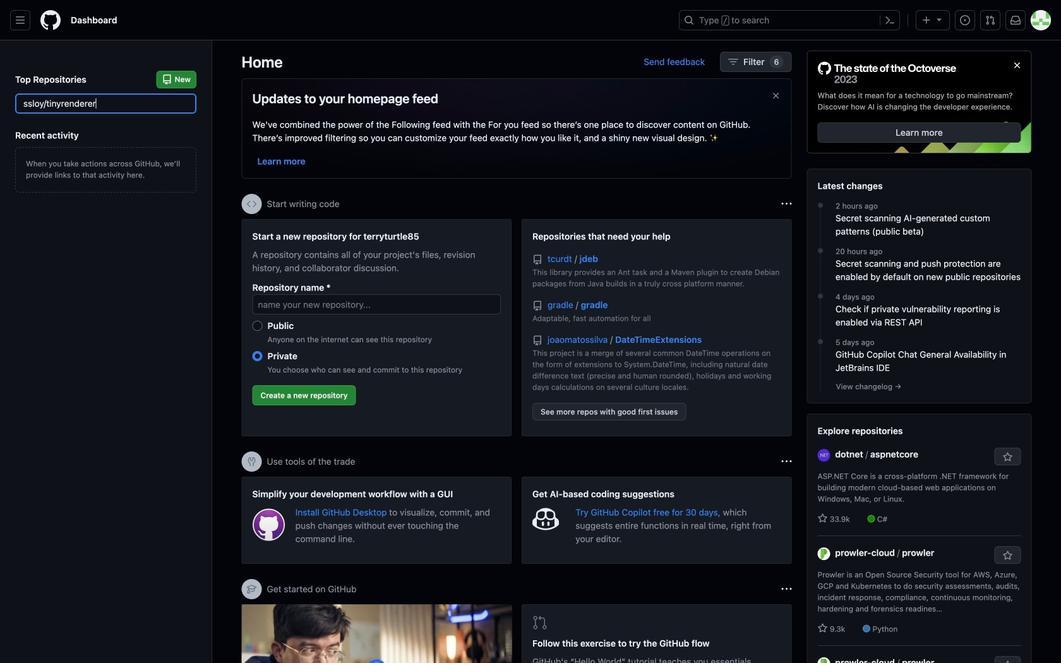 Task type: locate. For each thing, give the bounding box(es) containing it.
why am i seeing this? image
[[782, 199, 792, 209], [782, 584, 792, 594]]

1 vertical spatial git pull request image
[[532, 615, 548, 630]]

why am i seeing this? image
[[782, 457, 792, 467]]

1 repo image from the top
[[532, 301, 543, 311]]

start a new repository element
[[242, 219, 512, 436]]

code image
[[247, 199, 257, 209]]

star this repository image for @prowler-cloud profile image
[[1003, 551, 1013, 561]]

mortar board image
[[247, 584, 257, 594]]

1 why am i seeing this? image from the top
[[782, 199, 792, 209]]

explore repositories navigation
[[807, 414, 1032, 663]]

2 dot fill image from the top
[[815, 291, 826, 301]]

Top Repositories search field
[[15, 93, 196, 114]]

0 vertical spatial repo image
[[532, 301, 543, 311]]

name your new repository... text field
[[252, 294, 501, 315]]

github logo image
[[818, 61, 957, 85]]

2 star this repository image from the top
[[1003, 551, 1013, 561]]

star this repository image
[[1003, 452, 1013, 462], [1003, 551, 1013, 561]]

what is github? image
[[239, 604, 514, 663]]

play image
[[369, 662, 384, 663]]

None radio
[[252, 321, 262, 331], [252, 351, 262, 361], [252, 321, 262, 331], [252, 351, 262, 361]]

2 repo image from the top
[[532, 336, 543, 346]]

2 vertical spatial dot fill image
[[815, 337, 826, 347]]

triangle down image
[[934, 14, 944, 24]]

close image
[[1012, 60, 1022, 70]]

Find a repository… text field
[[15, 93, 196, 114]]

2 why am i seeing this? image from the top
[[782, 584, 792, 594]]

star this repository image for @dotnet profile icon at right bottom
[[1003, 452, 1013, 462]]

1 vertical spatial why am i seeing this? image
[[782, 584, 792, 594]]

1 vertical spatial dot fill image
[[815, 291, 826, 301]]

git pull request image inside try the github flow element
[[532, 615, 548, 630]]

homepage image
[[40, 10, 61, 30]]

command palette image
[[885, 15, 895, 25]]

git pull request image
[[985, 15, 996, 25], [532, 615, 548, 630]]

issue opened image
[[960, 15, 970, 25]]

star image
[[818, 514, 828, 524]]

star this repository image
[[1003, 661, 1013, 663]]

explore element
[[807, 51, 1032, 663]]

github desktop image
[[252, 508, 285, 541]]

0 vertical spatial git pull request image
[[985, 15, 996, 25]]

repo image
[[532, 301, 543, 311], [532, 336, 543, 346]]

0 vertical spatial star this repository image
[[1003, 452, 1013, 462]]

dot fill image
[[815, 200, 826, 210], [815, 291, 826, 301], [815, 337, 826, 347]]

simplify your development workflow with a gui element
[[242, 477, 512, 564]]

get ai-based coding suggestions element
[[522, 477, 792, 564]]

0 vertical spatial dot fill image
[[815, 200, 826, 210]]

0 horizontal spatial git pull request image
[[532, 615, 548, 630]]

1 vertical spatial repo image
[[532, 336, 543, 346]]

1 star this repository image from the top
[[1003, 452, 1013, 462]]

@prowler-cloud profile image
[[818, 548, 830, 560]]

1 vertical spatial star this repository image
[[1003, 551, 1013, 561]]

0 vertical spatial why am i seeing this? image
[[782, 199, 792, 209]]



Task type: describe. For each thing, give the bounding box(es) containing it.
why am i seeing this? image for try the github flow element
[[782, 584, 792, 594]]

x image
[[771, 91, 781, 101]]

1 horizontal spatial git pull request image
[[985, 15, 996, 25]]

3 dot fill image from the top
[[815, 337, 826, 347]]

notifications image
[[1011, 15, 1021, 25]]

1 dot fill image from the top
[[815, 200, 826, 210]]

plus image
[[922, 15, 932, 25]]

filter image
[[728, 57, 738, 67]]

why am i seeing this? image for repositories that need your help element
[[782, 199, 792, 209]]

@dotnet profile image
[[818, 449, 830, 462]]

dot fill image
[[815, 246, 826, 256]]

repo image
[[532, 255, 543, 265]]

what is github? element
[[239, 604, 514, 663]]

tools image
[[247, 457, 257, 467]]

star image
[[818, 624, 828, 634]]

repositories that need your help element
[[522, 219, 792, 436]]

try the github flow element
[[522, 605, 792, 663]]



Task type: vqa. For each thing, say whether or not it's contained in the screenshot.
the bottom list
no



